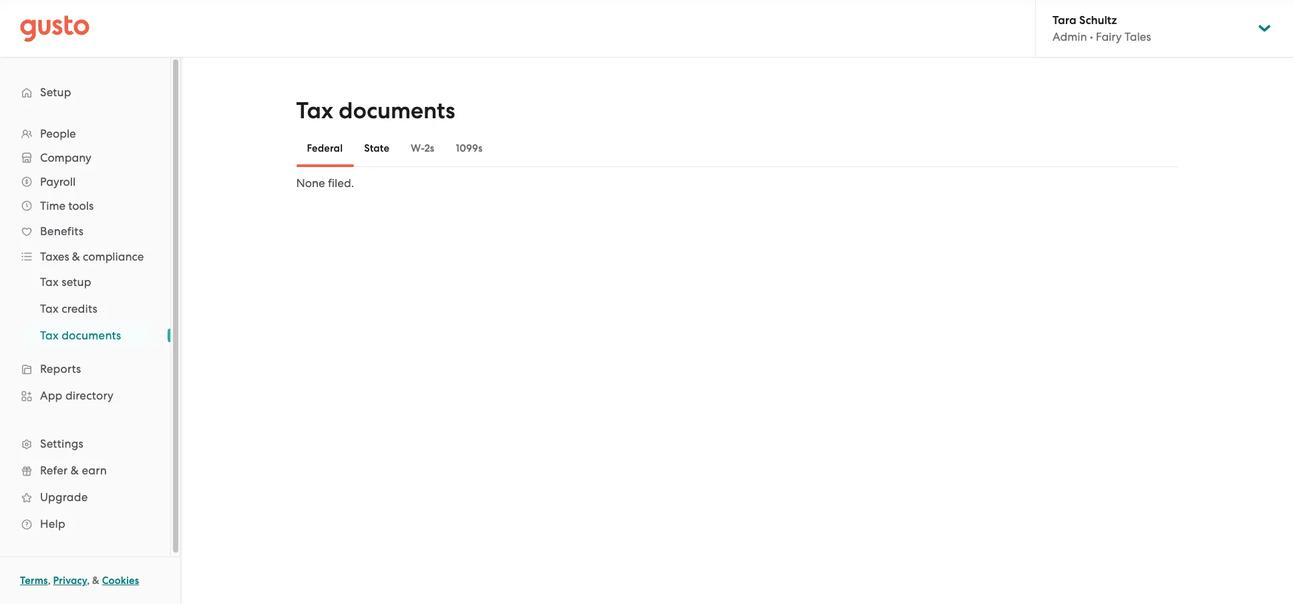 Task type: vqa. For each thing, say whether or not it's contained in the screenshot.
the sign
no



Task type: locate. For each thing, give the bounding box(es) containing it.
people
[[40, 127, 76, 140]]

upgrade
[[40, 491, 88, 504]]

state button
[[354, 132, 400, 164]]

federal button
[[296, 132, 354, 164]]

2 vertical spatial &
[[92, 575, 100, 587]]

0 horizontal spatial documents
[[62, 329, 121, 342]]

state
[[364, 142, 390, 154]]

company
[[40, 151, 91, 164]]

1 vertical spatial documents
[[62, 329, 121, 342]]

none filed.
[[296, 176, 354, 190]]

cookies
[[102, 575, 139, 587]]

payroll button
[[13, 170, 157, 194]]

2 list from the top
[[0, 269, 170, 349]]

documents up the state
[[339, 97, 456, 124]]

settings
[[40, 437, 83, 450]]

cookies button
[[102, 573, 139, 589]]

1 horizontal spatial tax documents
[[296, 97, 456, 124]]

1 vertical spatial tax documents
[[40, 329, 121, 342]]

& left cookies button
[[92, 575, 100, 587]]

tax forms tab list
[[296, 130, 1179, 167]]

, left privacy link
[[48, 575, 51, 587]]

setup
[[40, 86, 71, 99]]

1 horizontal spatial ,
[[87, 575, 90, 587]]

home image
[[20, 15, 90, 42]]

terms , privacy , & cookies
[[20, 575, 139, 587]]

tax documents up the state
[[296, 97, 456, 124]]

w-2s button
[[400, 132, 445, 164]]

documents
[[339, 97, 456, 124], [62, 329, 121, 342]]

taxes & compliance button
[[13, 245, 157, 269]]

tax credits link
[[24, 297, 157, 321]]

0 vertical spatial documents
[[339, 97, 456, 124]]

1099s button
[[445, 132, 494, 164]]

1 , from the left
[[48, 575, 51, 587]]

tax inside tax setup "link"
[[40, 275, 59, 289]]

none
[[296, 176, 325, 190]]

reports link
[[13, 357, 157, 381]]

gusto navigation element
[[0, 57, 170, 559]]

1 vertical spatial &
[[71, 464, 79, 477]]

tax left credits
[[40, 302, 59, 315]]

tax down taxes in the top of the page
[[40, 275, 59, 289]]

time
[[40, 199, 66, 213]]

app directory
[[40, 389, 114, 402]]

0 horizontal spatial ,
[[48, 575, 51, 587]]

tax for tax credits link
[[40, 302, 59, 315]]

0 horizontal spatial tax documents
[[40, 329, 121, 342]]

tax setup link
[[24, 270, 157, 294]]

2s
[[425, 142, 435, 154]]

& right taxes in the top of the page
[[72, 250, 80, 263]]

tax credits
[[40, 302, 97, 315]]

taxes
[[40, 250, 69, 263]]

refer & earn
[[40, 464, 107, 477]]

documents down tax credits link
[[62, 329, 121, 342]]

tax
[[296, 97, 333, 124], [40, 275, 59, 289], [40, 302, 59, 315], [40, 329, 59, 342]]

&
[[72, 250, 80, 263], [71, 464, 79, 477], [92, 575, 100, 587]]

payroll
[[40, 175, 76, 188]]

tax inside tax credits link
[[40, 302, 59, 315]]

tax documents down credits
[[40, 329, 121, 342]]

company button
[[13, 146, 157, 170]]

& left earn
[[71, 464, 79, 477]]

tax down tax credits
[[40, 329, 59, 342]]

0 vertical spatial tax documents
[[296, 97, 456, 124]]

help link
[[13, 512, 157, 536]]

,
[[48, 575, 51, 587], [87, 575, 90, 587]]

, left cookies button
[[87, 575, 90, 587]]

& inside dropdown button
[[72, 250, 80, 263]]

2 , from the left
[[87, 575, 90, 587]]

list
[[0, 122, 170, 537], [0, 269, 170, 349]]

terms
[[20, 575, 48, 587]]

tax for tax documents link
[[40, 329, 59, 342]]

time tools
[[40, 199, 94, 213]]

tax documents
[[296, 97, 456, 124], [40, 329, 121, 342]]

1 horizontal spatial documents
[[339, 97, 456, 124]]

credits
[[62, 302, 97, 315]]

filed.
[[328, 176, 354, 190]]

tools
[[68, 199, 94, 213]]

setup
[[62, 275, 91, 289]]

tara
[[1053, 13, 1077, 27]]

time tools button
[[13, 194, 157, 218]]

1 list from the top
[[0, 122, 170, 537]]

tax inside tax documents link
[[40, 329, 59, 342]]

app directory link
[[13, 384, 157, 408]]

tax up the federal button
[[296, 97, 333, 124]]

0 vertical spatial &
[[72, 250, 80, 263]]



Task type: describe. For each thing, give the bounding box(es) containing it.
benefits link
[[13, 219, 157, 243]]

tales
[[1125, 30, 1152, 43]]

benefits
[[40, 225, 84, 238]]

refer
[[40, 464, 68, 477]]

tax documents link
[[24, 323, 157, 348]]

compliance
[[83, 250, 144, 263]]

federal
[[307, 142, 343, 154]]

schultz
[[1080, 13, 1118, 27]]

tara schultz admin • fairy tales
[[1053, 13, 1152, 43]]

& for compliance
[[72, 250, 80, 263]]

documents inside list
[[62, 329, 121, 342]]

tax documents inside gusto navigation element
[[40, 329, 121, 342]]

•
[[1091, 30, 1094, 43]]

fairy
[[1097, 30, 1123, 43]]

app
[[40, 389, 63, 402]]

upgrade link
[[13, 485, 157, 509]]

settings link
[[13, 432, 157, 456]]

tax setup
[[40, 275, 91, 289]]

terms link
[[20, 575, 48, 587]]

directory
[[65, 389, 114, 402]]

admin
[[1053, 30, 1088, 43]]

& for earn
[[71, 464, 79, 477]]

privacy link
[[53, 575, 87, 587]]

privacy
[[53, 575, 87, 587]]

w-
[[411, 142, 425, 154]]

taxes & compliance
[[40, 250, 144, 263]]

reports
[[40, 362, 81, 376]]

list containing people
[[0, 122, 170, 537]]

1099s
[[456, 142, 483, 154]]

people button
[[13, 122, 157, 146]]

refer & earn link
[[13, 458, 157, 483]]

w-2s
[[411, 142, 435, 154]]

setup link
[[13, 80, 157, 104]]

list containing tax setup
[[0, 269, 170, 349]]

earn
[[82, 464, 107, 477]]

help
[[40, 517, 65, 531]]

tax for tax setup "link" on the left of page
[[40, 275, 59, 289]]



